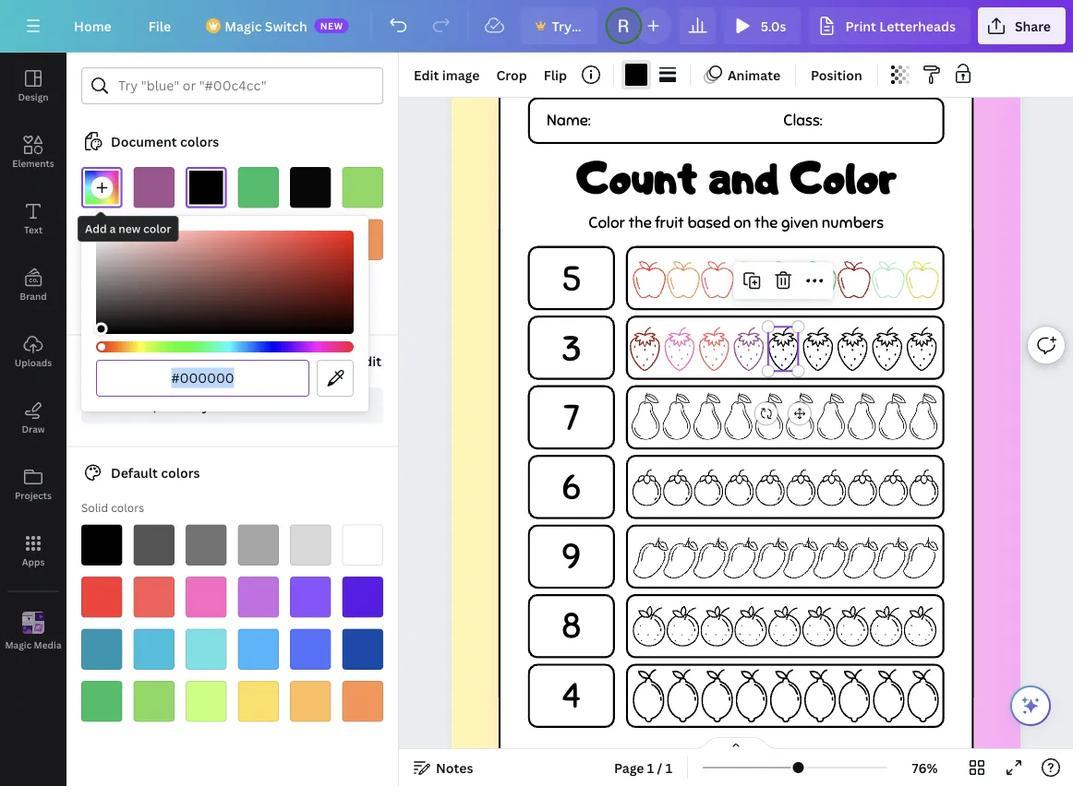 Task type: describe. For each thing, give the bounding box(es) containing it.
9
[[562, 536, 581, 579]]

kit
[[152, 353, 169, 370]]

bright red #ff3131 image
[[81, 577, 122, 618]]

design button
[[0, 53, 66, 119]]

#a6ebbe image
[[133, 219, 175, 260]]

edit button
[[354, 343, 383, 380]]

lime #c1ff72 image
[[186, 681, 227, 723]]

magic media button
[[0, 599, 66, 666]]

letterheads
[[879, 17, 956, 35]]

1 vertical spatial #000000 image
[[186, 167, 227, 208]]

elements
[[12, 157, 54, 169]]

gray #a6a6a6 image
[[238, 525, 279, 566]]

3
[[561, 327, 581, 371]]

canva assistant image
[[1019, 695, 1042, 717]]

home
[[74, 17, 112, 35]]

1 vertical spatial #000000 image
[[186, 167, 227, 208]]

purple #8c52ff image
[[290, 577, 331, 618]]

flip
[[544, 66, 567, 84]]

magic for magic media
[[5, 639, 32, 652]]

switch
[[265, 17, 307, 35]]

try canva pro
[[552, 17, 638, 35]]

main menu bar
[[0, 0, 1073, 53]]

text button
[[0, 186, 66, 252]]

76%
[[912, 760, 938, 777]]

colors for default colors
[[161, 464, 200, 482]]

document colors
[[111, 133, 219, 150]]

#a25390 image
[[133, 167, 175, 208]]

your
[[202, 397, 231, 415]]

7
[[563, 397, 579, 440]]

numbers
[[821, 213, 884, 233]]

a
[[110, 221, 116, 236]]

edit image
[[414, 66, 480, 84]]

uploads button
[[0, 319, 66, 385]]

projects button
[[0, 452, 66, 518]]

add for add your brand colors
[[173, 397, 199, 415]]

colors for solid colors
[[111, 500, 144, 516]]

aqua blue #0cc0df image
[[133, 629, 175, 670]]

elements button
[[0, 119, 66, 186]]

magic for magic switch
[[225, 17, 262, 35]]

lime #c1ff72 image
[[186, 681, 227, 723]]

page 1 / 1
[[614, 760, 672, 777]]

animate button
[[698, 60, 788, 90]]

share button
[[978, 7, 1066, 44]]

count and color
[[576, 149, 896, 205]]

notes button
[[406, 754, 481, 783]]

/
[[657, 760, 662, 777]]

colors for document colors
[[180, 133, 219, 150]]

brand for brand
[[20, 290, 47, 302]]

image
[[442, 66, 480, 84]]

5.0s button
[[724, 7, 801, 44]]

new
[[320, 19, 343, 32]]

#a6ebbe image
[[133, 219, 175, 260]]

2 the from the left
[[754, 213, 778, 233]]

brand
[[234, 397, 271, 415]]

magic media
[[5, 639, 61, 652]]

0 vertical spatial color
[[790, 149, 896, 205]]

draw button
[[0, 385, 66, 452]]

file button
[[134, 7, 186, 44]]

document
[[111, 133, 177, 150]]

add your brand colors
[[173, 397, 313, 415]]

animate
[[728, 66, 780, 84]]

apps
[[22, 556, 45, 568]]

1 1 from the left
[[647, 760, 654, 777]]

green #00bf63 image
[[81, 681, 122, 723]]

5
[[561, 258, 581, 301]]

color
[[143, 221, 171, 236]]

projects
[[15, 489, 52, 502]]

design
[[18, 90, 49, 103]]

share
[[1015, 17, 1051, 35]]

black #000000 image
[[81, 525, 122, 566]]

and
[[708, 149, 779, 205]]

1 the from the left
[[628, 213, 652, 233]]

0 vertical spatial #000000 image
[[625, 64, 647, 86]]

#ff914d image
[[342, 219, 383, 260]]

flip button
[[536, 60, 574, 90]]

default colors
[[111, 464, 200, 482]]

position
[[811, 66, 862, 84]]

#ff914d image
[[342, 219, 383, 260]]

canva
[[575, 17, 614, 35]]

page
[[614, 760, 644, 777]]

4
[[562, 674, 581, 718]]

media
[[34, 639, 61, 652]]



Task type: vqa. For each thing, say whether or not it's contained in the screenshot.
the left the Team 1 element
no



Task type: locate. For each thing, give the bounding box(es) containing it.
colors right brand
[[274, 397, 313, 415]]

color up numbers
[[790, 149, 896, 205]]

the
[[628, 213, 652, 233], [754, 213, 778, 233]]

apps button
[[0, 518, 66, 585]]

cobalt blue #004aad image
[[342, 629, 383, 670], [342, 629, 383, 670]]

print letterheads button
[[809, 7, 970, 44]]

brand up uploads button
[[20, 290, 47, 302]]

the left the fruit
[[628, 213, 652, 233]]

uploads
[[15, 356, 52, 369]]

add for add a new color
[[85, 221, 107, 236]]

1 horizontal spatial 1
[[665, 760, 672, 777]]

the right on
[[754, 213, 778, 233]]

#070707 image
[[290, 167, 331, 208], [290, 167, 331, 208]]

crop
[[496, 66, 527, 84]]

fruit
[[655, 213, 684, 233]]

1 vertical spatial color
[[588, 213, 625, 233]]

white #ffffff image
[[342, 525, 383, 566]]

colors
[[180, 133, 219, 150], [274, 397, 313, 415], [161, 464, 200, 482], [111, 500, 144, 516]]

default
[[111, 464, 158, 482]]

0 horizontal spatial the
[[628, 213, 652, 233]]

based
[[687, 213, 730, 233]]

magic left media
[[5, 639, 32, 652]]

try canva pro button
[[520, 7, 638, 44]]

peach #ffbd59 image
[[290, 681, 331, 723], [290, 681, 331, 723]]

light gray #d9d9d9 image
[[290, 525, 331, 566], [290, 525, 331, 566]]

add inside button
[[173, 397, 199, 415]]

gray #a6a6a6 image
[[238, 525, 279, 566]]

color
[[790, 149, 896, 205], [588, 213, 625, 233]]

magic inside magic media button
[[5, 639, 32, 652]]

add
[[85, 221, 107, 236], [173, 397, 199, 415]]

1 vertical spatial brand
[[111, 353, 149, 370]]

add a new color image
[[81, 167, 122, 208]]

magenta #cb6ce6 image
[[238, 577, 279, 618]]

1
[[647, 760, 654, 777], [665, 760, 672, 777]]

brand inside button
[[20, 290, 47, 302]]

1 horizontal spatial the
[[754, 213, 778, 233]]

#000000 image right #a25390 icon
[[186, 167, 227, 208]]

royal blue #5271ff image
[[290, 629, 331, 670], [290, 629, 331, 670]]

#ffffff image
[[133, 271, 175, 313], [133, 271, 175, 313]]

draw
[[22, 423, 45, 435]]

white #ffffff image
[[342, 525, 383, 566]]

color down count
[[588, 213, 625, 233]]

brand kit
[[111, 353, 169, 370]]

black #000000 image
[[81, 525, 122, 566]]

yellow #ffde59 image
[[238, 681, 279, 723]]

magic inside the main menu bar
[[225, 17, 262, 35]]

solid
[[81, 500, 108, 516]]

orange #ff914d image
[[342, 681, 383, 723]]

brand left kit
[[111, 353, 149, 370]]

1 horizontal spatial add
[[173, 397, 199, 415]]

8
[[561, 605, 581, 649]]

add a new color
[[85, 221, 171, 236]]

1 horizontal spatial #000000 image
[[625, 64, 647, 86]]

magic
[[225, 17, 262, 35], [5, 639, 32, 652]]

brand for brand kit
[[111, 353, 149, 370]]

colors right document in the left top of the page
[[180, 133, 219, 150]]

add left 'your'
[[173, 397, 199, 415]]

colors inside add your brand colors button
[[274, 397, 313, 415]]

2 1 from the left
[[665, 760, 672, 777]]

#000000 image right #a25390 icon
[[186, 167, 227, 208]]

colors right solid
[[111, 500, 144, 516]]

brand button
[[0, 252, 66, 319]]

0 vertical spatial brand
[[20, 290, 47, 302]]

#00bf63 image
[[238, 167, 279, 208], [238, 167, 279, 208]]

#a21111 image
[[81, 219, 122, 260], [81, 219, 122, 260]]

0 horizontal spatial edit
[[356, 353, 381, 370]]

#ff5757 image
[[290, 219, 331, 260], [290, 219, 331, 260]]

edit for edit image
[[414, 66, 439, 84]]

magenta #cb6ce6 image
[[238, 577, 279, 618]]

given
[[781, 213, 818, 233]]

magic left switch
[[225, 17, 262, 35]]

purple #8c52ff image
[[290, 577, 331, 618]]

side panel tab list
[[0, 53, 66, 666]]

text
[[24, 223, 43, 236]]

1 horizontal spatial brand
[[111, 353, 149, 370]]

colors right 'default'
[[161, 464, 200, 482]]

1 left /
[[647, 760, 654, 777]]

green #00bf63 image
[[81, 681, 122, 723]]

edit image button
[[406, 60, 487, 90]]

yellow #ffde59 image
[[238, 681, 279, 723]]

home link
[[59, 7, 126, 44]]

gray #737373 image
[[186, 525, 227, 566], [186, 525, 227, 566]]

0 vertical spatial #000000 image
[[625, 64, 647, 86]]

Hex color code text field
[[108, 361, 297, 396]]

1 vertical spatial edit
[[356, 353, 381, 370]]

on
[[733, 213, 751, 233]]

grass green #7ed957 image
[[133, 681, 175, 723], [133, 681, 175, 723]]

add your brand colors button
[[81, 387, 383, 424]]

1 horizontal spatial color
[[790, 149, 896, 205]]

coral red #ff5757 image
[[133, 577, 175, 618], [133, 577, 175, 618]]

0 horizontal spatial #000000 image
[[186, 167, 227, 208]]

0 horizontal spatial add
[[85, 221, 107, 236]]

edit inside button
[[356, 353, 381, 370]]

#000000 image
[[625, 64, 647, 86], [186, 167, 227, 208]]

pink #ff66c4 image
[[186, 577, 227, 618], [186, 577, 227, 618]]

0 horizontal spatial #000000 image
[[186, 167, 227, 208]]

brand
[[20, 290, 47, 302], [111, 353, 149, 370]]

crop button
[[489, 60, 534, 90]]

0 vertical spatial add
[[85, 221, 107, 236]]

#000000 image down pro at right top
[[625, 64, 647, 86]]

magic switch
[[225, 17, 307, 35]]

aqua blue #0cc0df image
[[133, 629, 175, 670]]

1 right /
[[665, 760, 672, 777]]

file
[[148, 17, 171, 35]]

#000000 image down pro at right top
[[625, 64, 647, 86]]

color the fruit based on the given numbers
[[588, 213, 884, 233]]

try
[[552, 17, 572, 35]]

edit
[[414, 66, 439, 84], [356, 353, 381, 370]]

5.0s
[[761, 17, 786, 35]]

dark gray #545454 image
[[133, 525, 175, 566], [133, 525, 175, 566]]

6
[[562, 466, 581, 510]]

#ff3131 image
[[238, 219, 279, 260], [238, 219, 279, 260]]

1 horizontal spatial edit
[[414, 66, 439, 84]]

1 horizontal spatial #000000 image
[[625, 64, 647, 86]]

edit inside dropdown button
[[414, 66, 439, 84]]

orange #ff914d image
[[342, 681, 383, 723]]

notes
[[436, 760, 473, 777]]

#ffde59 image
[[81, 271, 122, 313], [81, 271, 122, 313]]

bright red #ff3131 image
[[81, 577, 122, 618]]

name:
[[547, 111, 590, 131]]

0 horizontal spatial 1
[[647, 760, 654, 777]]

show pages image
[[692, 737, 780, 752]]

light blue #38b6ff image
[[238, 629, 279, 670], [238, 629, 279, 670]]

add left a
[[85, 221, 107, 236]]

position button
[[803, 60, 870, 90]]

violet #5e17eb image
[[342, 577, 383, 618], [342, 577, 383, 618]]

print letterheads
[[845, 17, 956, 35]]

Try "blue" or "#00c4cc" search field
[[118, 68, 371, 103]]

0 vertical spatial edit
[[414, 66, 439, 84]]

#7ed957 image
[[342, 167, 383, 208], [342, 167, 383, 208]]

new
[[118, 221, 141, 236]]

dark turquoise #0097b2 image
[[81, 629, 122, 670], [81, 629, 122, 670]]

turquoise blue #5ce1e6 image
[[186, 629, 227, 670], [186, 629, 227, 670]]

#a25390 image
[[133, 167, 175, 208]]

0 horizontal spatial magic
[[5, 639, 32, 652]]

edit for edit
[[356, 353, 381, 370]]

1 vertical spatial magic
[[5, 639, 32, 652]]

0 horizontal spatial brand
[[20, 290, 47, 302]]

pro
[[617, 17, 638, 35]]

76% button
[[895, 754, 955, 783]]

#dfdd33 image
[[186, 219, 227, 260], [186, 219, 227, 260]]

0 horizontal spatial color
[[588, 213, 625, 233]]

0 vertical spatial magic
[[225, 17, 262, 35]]

1 vertical spatial add
[[173, 397, 199, 415]]

class:
[[783, 111, 822, 131]]

print
[[845, 17, 876, 35]]

#000000 image
[[625, 64, 647, 86], [186, 167, 227, 208]]

solid colors
[[81, 500, 144, 516]]

count
[[576, 149, 697, 205]]

1 horizontal spatial magic
[[225, 17, 262, 35]]



